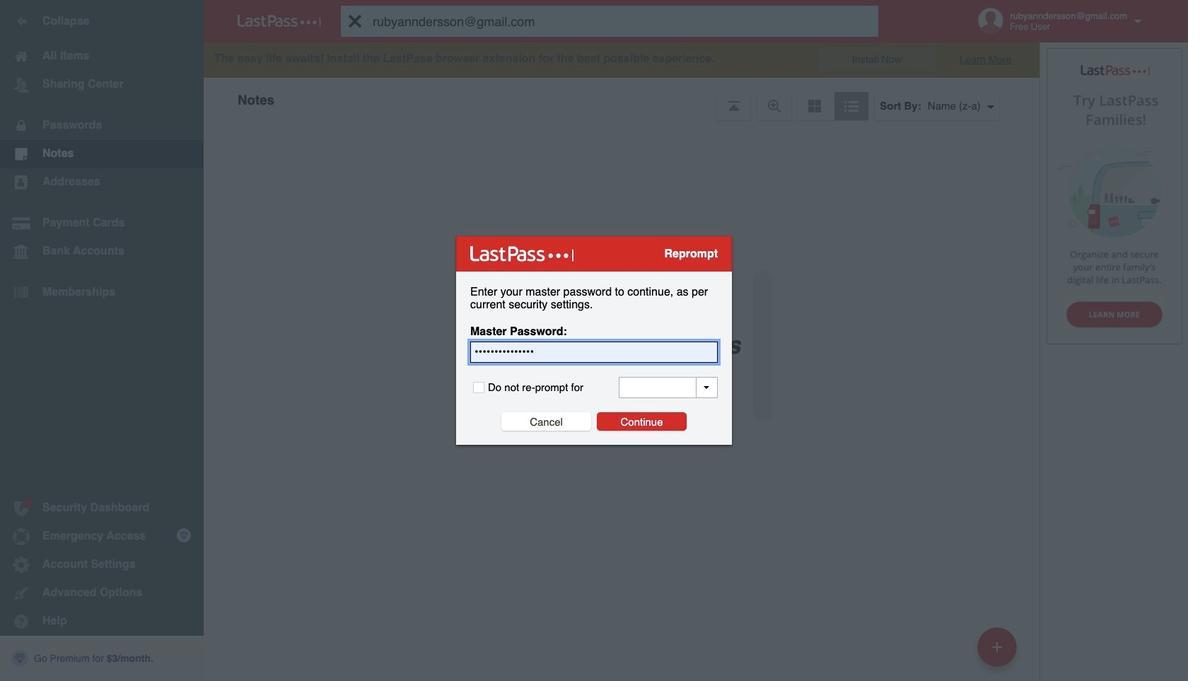 Task type: describe. For each thing, give the bounding box(es) containing it.
Search search field
[[341, 6, 906, 37]]

main navigation navigation
[[0, 0, 204, 681]]

clear search image
[[341, 6, 369, 37]]

vault options navigation
[[204, 78, 1040, 120]]

new item image
[[993, 642, 1003, 652]]



Task type: locate. For each thing, give the bounding box(es) containing it.
lastpass image
[[238, 15, 321, 28]]

None password field
[[471, 342, 718, 363]]

dialog
[[456, 236, 732, 445]]

search my vault text field
[[341, 6, 906, 37]]

main content main content
[[204, 120, 1040, 124]]

new item navigation
[[973, 623, 1026, 681]]



Task type: vqa. For each thing, say whether or not it's contained in the screenshot.
text field
no



